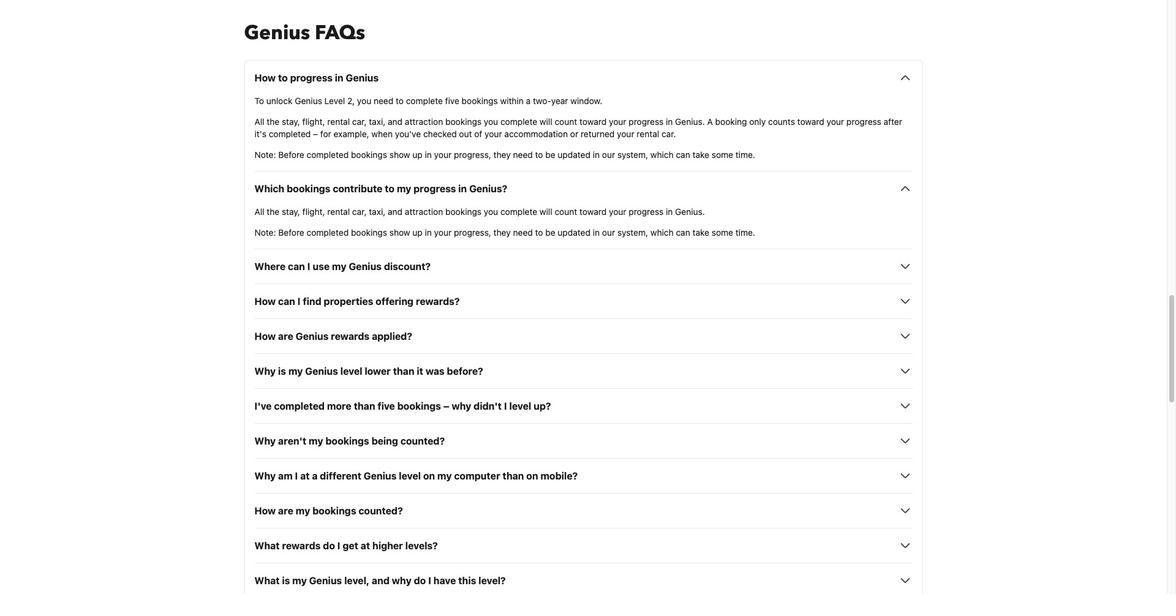 Task type: describe. For each thing, give the bounding box(es) containing it.
in inside all the stay, flight, rental car, taxi, and attraction bookings you complete will count toward your progress in genius. a booking only counts toward your progress after it's completed – for example, when you've checked out of your accommodation or returned your rental car.
[[666, 117, 673, 127]]

i inside 'dropdown button'
[[428, 576, 431, 587]]

applied?
[[372, 331, 412, 342]]

to inside 'dropdown button'
[[385, 183, 395, 194]]

1 take from the top
[[693, 150, 709, 160]]

2,
[[347, 96, 355, 106]]

the for all the stay, flight, rental car, taxi, and attraction bookings you complete will count toward your progress in genius.
[[267, 207, 280, 217]]

1 updated from the top
[[558, 150, 591, 160]]

higher
[[372, 541, 403, 552]]

where can i use my genius discount? button
[[255, 259, 913, 274]]

genius down "find"
[[296, 331, 329, 342]]

genius up 2,
[[346, 72, 379, 84]]

i left get
[[337, 541, 340, 552]]

your up "returned"
[[609, 117, 626, 127]]

level,
[[344, 576, 370, 587]]

genius inside 'dropdown button'
[[309, 576, 342, 587]]

you for all the stay, flight, rental car, taxi, and attraction bookings you complete will count toward your progress in genius. a booking only counts toward your progress after it's completed – for example, when you've checked out of your accommodation or returned your rental car.
[[484, 117, 498, 127]]

bookings left "within"
[[462, 96, 498, 106]]

only
[[749, 117, 766, 127]]

my left computer
[[437, 471, 452, 482]]

1 which from the top
[[651, 150, 674, 160]]

it
[[417, 366, 423, 377]]

do inside 'dropdown button'
[[414, 576, 426, 587]]

all the stay, flight, rental car, taxi, and attraction bookings you complete will count toward your progress in genius. a booking only counts toward your progress after it's completed – for example, when you've checked out of your accommodation or returned your rental car.
[[255, 117, 902, 139]]

0 horizontal spatial at
[[300, 471, 310, 482]]

car.
[[662, 129, 676, 139]]

2 progress, from the top
[[454, 228, 491, 238]]

taxi, for all the stay, flight, rental car, taxi, and attraction bookings you complete will count toward your progress in genius. a booking only counts toward your progress after it's completed – for example, when you've checked out of your accommodation or returned your rental car.
[[369, 117, 386, 127]]

2 before from the top
[[278, 228, 304, 238]]

lower
[[365, 366, 391, 377]]

properties
[[324, 296, 373, 307]]

2 system, from the top
[[618, 228, 648, 238]]

which bookings contribute to my progress in genius? button
[[255, 182, 913, 196]]

stay, for all the stay, flight, rental car, taxi, and attraction bookings you complete will count toward your progress in genius. a booking only counts toward your progress after it's completed – for example, when you've checked out of your accommodation or returned your rental car.
[[282, 117, 300, 127]]

count for all the stay, flight, rental car, taxi, and attraction bookings you complete will count toward your progress in genius.
[[555, 207, 577, 217]]

what rewards do i get at higher levels?
[[255, 541, 438, 552]]

why aren't my bookings being counted?
[[255, 436, 445, 447]]

out
[[459, 129, 472, 139]]

how are my bookings counted?
[[255, 506, 403, 517]]

how for how are my bookings counted?
[[255, 506, 276, 517]]

being
[[372, 436, 398, 447]]

flight, for all the stay, flight, rental car, taxi, and attraction bookings you complete will count toward your progress in genius. a booking only counts toward your progress after it's completed – for example, when you've checked out of your accommodation or returned your rental car.
[[302, 117, 325, 127]]

why aren't my bookings being counted? button
[[255, 434, 913, 449]]

rewards?
[[416, 296, 460, 307]]

your right of
[[485, 129, 502, 139]]

– inside dropdown button
[[443, 401, 449, 412]]

0 horizontal spatial level
[[340, 366, 362, 377]]

which bookings contribute to my progress in genius?
[[255, 183, 507, 194]]

this
[[458, 576, 476, 587]]

booking
[[715, 117, 747, 127]]

i left use
[[307, 261, 310, 272]]

it's
[[255, 129, 266, 139]]

my up what rewards do i get at higher levels?
[[296, 506, 310, 517]]

counts
[[768, 117, 795, 127]]

year
[[551, 96, 568, 106]]

of
[[474, 129, 482, 139]]

example,
[[334, 129, 369, 139]]

where
[[255, 261, 286, 272]]

1 before from the top
[[278, 150, 304, 160]]

discount?
[[384, 261, 431, 272]]

checked
[[423, 129, 457, 139]]

five inside dropdown button
[[378, 401, 395, 412]]

genius down how to progress in genius
[[295, 96, 322, 106]]

which
[[255, 183, 284, 194]]

or
[[570, 129, 578, 139]]

i've completed more than five bookings – why didn't i level up?
[[255, 401, 551, 412]]

i've completed more than five bookings – why didn't i level up? button
[[255, 399, 913, 414]]

level
[[325, 96, 345, 106]]

you've
[[395, 129, 421, 139]]

what is my genius level, and why do i have this level?
[[255, 576, 506, 587]]

your down the all the stay, flight, rental car, taxi, and attraction bookings you complete will count toward your progress in genius.
[[434, 228, 452, 238]]

completed up use
[[307, 228, 349, 238]]

0 horizontal spatial than
[[354, 401, 375, 412]]

flight, for all the stay, flight, rental car, taxi, and attraction bookings you complete will count toward your progress in genius.
[[302, 207, 325, 217]]

how to progress in genius
[[255, 72, 379, 84]]

why for why aren't my bookings being counted?
[[255, 436, 276, 447]]

within
[[500, 96, 524, 106]]

how are genius rewards applied?
[[255, 331, 412, 342]]

1 vertical spatial level
[[509, 401, 531, 412]]

bookings down genius?
[[445, 207, 482, 217]]

offering
[[376, 296, 414, 307]]

genius faqs
[[244, 20, 365, 47]]

bookings inside dropdown button
[[397, 401, 441, 412]]

count for all the stay, flight, rental car, taxi, and attraction bookings you complete will count toward your progress in genius. a booking only counts toward your progress after it's completed – for example, when you've checked out of your accommodation or returned your rental car.
[[555, 117, 577, 127]]

toward for all the stay, flight, rental car, taxi, and attraction bookings you complete will count toward your progress in genius.
[[580, 207, 607, 217]]

1 note: from the top
[[255, 150, 276, 160]]

your right counts
[[827, 117, 844, 127]]

i right didn't
[[504, 401, 507, 412]]

for
[[320, 129, 331, 139]]

0 vertical spatial you
[[357, 96, 371, 106]]

to unlock genius level 2, you need to complete five bookings within a two-year window.
[[255, 96, 602, 106]]

to up where can i use my genius discount? dropdown button
[[535, 228, 543, 238]]

my inside dropdown button
[[288, 366, 303, 377]]

2 note: before completed bookings show up in your progress, they need to be updated in our system, which can take some time. from the top
[[255, 228, 755, 238]]

0 vertical spatial than
[[393, 366, 415, 377]]

window.
[[571, 96, 602, 106]]

accommodation
[[504, 129, 568, 139]]

i right "am"
[[295, 471, 298, 482]]

get
[[343, 541, 358, 552]]

your down checked
[[434, 150, 452, 160]]

0 horizontal spatial rewards
[[282, 541, 321, 552]]

2 time. from the top
[[736, 228, 755, 238]]

bookings inside dropdown button
[[313, 506, 356, 517]]

different
[[320, 471, 361, 482]]

all for all the stay, flight, rental car, taxi, and attraction bookings you complete will count toward your progress in genius. a booking only counts toward your progress after it's completed – for example, when you've checked out of your accommodation or returned your rental car.
[[255, 117, 264, 127]]

to
[[255, 96, 264, 106]]

find
[[303, 296, 321, 307]]

2 updated from the top
[[558, 228, 591, 238]]

completed inside dropdown button
[[274, 401, 325, 412]]

what for what rewards do i get at higher levels?
[[255, 541, 280, 552]]

2 show from the top
[[390, 228, 410, 238]]

how for how can i find properties offering rewards?
[[255, 296, 276, 307]]

0 vertical spatial complete
[[406, 96, 443, 106]]

1 horizontal spatial rewards
[[331, 331, 370, 342]]

i've
[[255, 401, 272, 412]]

more
[[327, 401, 352, 412]]

genius inside dropdown button
[[305, 366, 338, 377]]

2 take from the top
[[693, 228, 709, 238]]

and for all the stay, flight, rental car, taxi, and attraction bookings you complete will count toward your progress in genius.
[[388, 207, 403, 217]]

and for all the stay, flight, rental car, taxi, and attraction bookings you complete will count toward your progress in genius. a booking only counts toward your progress after it's completed – for example, when you've checked out of your accommodation or returned your rental car.
[[388, 117, 403, 127]]

why am i at a different genius level on my computer than on mobile? button
[[255, 469, 913, 484]]

all for all the stay, flight, rental car, taxi, and attraction bookings you complete will count toward your progress in genius.
[[255, 207, 264, 217]]

contribute
[[333, 183, 383, 194]]

aren't
[[278, 436, 306, 447]]

what is my genius level, and why do i have this level? button
[[255, 574, 913, 588]]

1 on from the left
[[423, 471, 435, 482]]

after
[[884, 117, 902, 127]]

do inside dropdown button
[[323, 541, 335, 552]]

can inside dropdown button
[[278, 296, 295, 307]]

your down which bookings contribute to my progress in genius? 'dropdown button'
[[609, 207, 626, 217]]

what rewards do i get at higher levels? button
[[255, 539, 913, 553]]

in inside which bookings contribute to my progress in genius? 'dropdown button'
[[458, 183, 467, 194]]

2 be from the top
[[545, 228, 555, 238]]

2 some from the top
[[712, 228, 733, 238]]

two-
[[533, 96, 551, 106]]



Task type: locate. For each thing, give the bounding box(es) containing it.
my right contribute
[[397, 183, 411, 194]]

0 vertical spatial all
[[255, 117, 264, 127]]

use
[[313, 261, 330, 272]]

a inside dropdown button
[[312, 471, 318, 482]]

note:
[[255, 150, 276, 160], [255, 228, 276, 238]]

bookings inside 'dropdown button'
[[287, 183, 331, 194]]

1 vertical spatial car,
[[352, 207, 367, 217]]

be
[[545, 150, 555, 160], [545, 228, 555, 238]]

counted? up why am i at a different genius level on my computer than on mobile?
[[401, 436, 445, 447]]

bookings inside all the stay, flight, rental car, taxi, and attraction bookings you complete will count toward your progress in genius. a booking only counts toward your progress after it's completed – for example, when you've checked out of your accommodation or returned your rental car.
[[445, 117, 482, 127]]

mobile?
[[541, 471, 578, 482]]

0 vertical spatial system,
[[618, 150, 648, 160]]

do left get
[[323, 541, 335, 552]]

2 will from the top
[[540, 207, 552, 217]]

1 will from the top
[[540, 117, 552, 127]]

a left different at the bottom left of the page
[[312, 471, 318, 482]]

1 vertical spatial is
[[282, 576, 290, 587]]

what inside 'dropdown button'
[[255, 576, 280, 587]]

why inside "dropdown button"
[[255, 436, 276, 447]]

1 vertical spatial stay,
[[282, 207, 300, 217]]

will down which bookings contribute to my progress in genius? 'dropdown button'
[[540, 207, 552, 217]]

complete down genius?
[[501, 207, 537, 217]]

1 stay, from the top
[[282, 117, 300, 127]]

0 horizontal spatial do
[[323, 541, 335, 552]]

2 count from the top
[[555, 207, 577, 217]]

all up it's
[[255, 117, 264, 127]]

1 progress, from the top
[[454, 150, 491, 160]]

flight, up for
[[302, 117, 325, 127]]

count
[[555, 117, 577, 127], [555, 207, 577, 217]]

than right computer
[[503, 471, 524, 482]]

take
[[693, 150, 709, 160], [693, 228, 709, 238]]

0 vertical spatial –
[[313, 129, 318, 139]]

1 vertical spatial need
[[513, 150, 533, 160]]

to up you've on the top left
[[396, 96, 404, 106]]

five up checked
[[445, 96, 459, 106]]

1 vertical spatial why
[[392, 576, 412, 587]]

will inside all the stay, flight, rental car, taxi, and attraction bookings you complete will count toward your progress in genius. a booking only counts toward your progress after it's completed – for example, when you've checked out of your accommodation or returned your rental car.
[[540, 117, 552, 127]]

1 car, from the top
[[352, 117, 367, 127]]

1 vertical spatial system,
[[618, 228, 648, 238]]

progress,
[[454, 150, 491, 160], [454, 228, 491, 238]]

– left for
[[313, 129, 318, 139]]

0 vertical spatial is
[[278, 366, 286, 377]]

my
[[397, 183, 411, 194], [332, 261, 347, 272], [288, 366, 303, 377], [309, 436, 323, 447], [437, 471, 452, 482], [296, 506, 310, 517], [292, 576, 307, 587]]

bookings up 'out'
[[445, 117, 482, 127]]

2 vertical spatial why
[[255, 471, 276, 482]]

is inside dropdown button
[[278, 366, 286, 377]]

1 vertical spatial all
[[255, 207, 264, 217]]

2 vertical spatial you
[[484, 207, 498, 217]]

1 vertical spatial which
[[651, 228, 674, 238]]

on
[[423, 471, 435, 482], [526, 471, 538, 482]]

2 vertical spatial complete
[[501, 207, 537, 217]]

all the stay, flight, rental car, taxi, and attraction bookings you complete will count toward your progress in genius.
[[255, 207, 705, 217]]

genius. for all the stay, flight, rental car, taxi, and attraction bookings you complete will count toward your progress in genius.
[[675, 207, 705, 217]]

1 vertical spatial counted?
[[359, 506, 403, 517]]

to up unlock
[[278, 72, 288, 84]]

at right "am"
[[300, 471, 310, 482]]

all down which
[[255, 207, 264, 217]]

2 flight, from the top
[[302, 207, 325, 217]]

than left it
[[393, 366, 415, 377]]

count inside all the stay, flight, rental car, taxi, and attraction bookings you complete will count toward your progress in genius. a booking only counts toward your progress after it's completed – for example, when you've checked out of your accommodation or returned your rental car.
[[555, 117, 577, 127]]

genius. for all the stay, flight, rental car, taxi, and attraction bookings you complete will count toward your progress in genius. a booking only counts toward your progress after it's completed – for example, when you've checked out of your accommodation or returned your rental car.
[[675, 117, 705, 127]]

1 horizontal spatial level
[[399, 471, 421, 482]]

is inside 'dropdown button'
[[282, 576, 290, 587]]

flight, inside all the stay, flight, rental car, taxi, and attraction bookings you complete will count toward your progress in genius. a booking only counts toward your progress after it's completed – for example, when you've checked out of your accommodation or returned your rental car.
[[302, 117, 325, 127]]

are for genius
[[278, 331, 293, 342]]

before up 'where'
[[278, 228, 304, 238]]

1 vertical spatial be
[[545, 228, 555, 238]]

0 vertical spatial some
[[712, 150, 733, 160]]

levels?
[[405, 541, 438, 552]]

your right "returned"
[[617, 129, 635, 139]]

3 why from the top
[[255, 471, 276, 482]]

0 horizontal spatial a
[[312, 471, 318, 482]]

1 the from the top
[[267, 117, 280, 127]]

0 vertical spatial before
[[278, 150, 304, 160]]

2 how from the top
[[255, 296, 276, 307]]

0 vertical spatial are
[[278, 331, 293, 342]]

rewards
[[331, 331, 370, 342], [282, 541, 321, 552]]

i left "find"
[[298, 296, 301, 307]]

car, down contribute
[[352, 207, 367, 217]]

rental for all the stay, flight, rental car, taxi, and attraction bookings you complete will count toward your progress in genius.
[[327, 207, 350, 217]]

progress
[[290, 72, 333, 84], [629, 117, 664, 127], [847, 117, 882, 127], [414, 183, 456, 194], [629, 207, 664, 217]]

counted?
[[401, 436, 445, 447], [359, 506, 403, 517]]

some
[[712, 150, 733, 160], [712, 228, 733, 238]]

why for why is my genius level lower than it was before?
[[255, 366, 276, 377]]

how inside dropdown button
[[255, 296, 276, 307]]

was
[[426, 366, 445, 377]]

progress, down of
[[454, 150, 491, 160]]

counted? inside "dropdown button"
[[401, 436, 445, 447]]

can inside dropdown button
[[288, 261, 305, 272]]

0 vertical spatial five
[[445, 96, 459, 106]]

how for how are genius rewards applied?
[[255, 331, 276, 342]]

why left "am"
[[255, 471, 276, 482]]

2 our from the top
[[602, 228, 615, 238]]

1 vertical spatial updated
[[558, 228, 591, 238]]

complete up accommodation
[[501, 117, 537, 127]]

why for why am i at a different genius level on my computer than on mobile?
[[255, 471, 276, 482]]

need down accommodation
[[513, 150, 533, 160]]

stay, inside all the stay, flight, rental car, taxi, and attraction bookings you complete will count toward your progress in genius. a booking only counts toward your progress after it's completed – for example, when you've checked out of your accommodation or returned your rental car.
[[282, 117, 300, 127]]

taxi, for all the stay, flight, rental car, taxi, and attraction bookings you complete will count toward your progress in genius.
[[369, 207, 386, 217]]

1 vertical spatial the
[[267, 207, 280, 217]]

2 up from the top
[[413, 228, 423, 238]]

how can i find properties offering rewards? button
[[255, 294, 913, 309]]

0 vertical spatial counted?
[[401, 436, 445, 447]]

my right use
[[332, 261, 347, 272]]

1 horizontal spatial why
[[452, 401, 471, 412]]

why am i at a different genius level on my computer than on mobile?
[[255, 471, 578, 482]]

why inside dropdown button
[[452, 401, 471, 412]]

complete inside all the stay, flight, rental car, taxi, and attraction bookings you complete will count toward your progress in genius. a booking only counts toward your progress after it's completed – for example, when you've checked out of your accommodation or returned your rental car.
[[501, 117, 537, 127]]

0 vertical spatial genius.
[[675, 117, 705, 127]]

0 vertical spatial our
[[602, 150, 615, 160]]

and up you've on the top left
[[388, 117, 403, 127]]

attraction for all the stay, flight, rental car, taxi, and attraction bookings you complete will count toward your progress in genius. a booking only counts toward your progress after it's completed – for example, when you've checked out of your accommodation or returned your rental car.
[[405, 117, 443, 127]]

progress inside which bookings contribute to my progress in genius? 'dropdown button'
[[414, 183, 456, 194]]

completed down for
[[307, 150, 349, 160]]

1 all from the top
[[255, 117, 264, 127]]

car, inside all the stay, flight, rental car, taxi, and attraction bookings you complete will count toward your progress in genius. a booking only counts toward your progress after it's completed – for example, when you've checked out of your accommodation or returned your rental car.
[[352, 117, 367, 127]]

attraction for all the stay, flight, rental car, taxi, and attraction bookings you complete will count toward your progress in genius.
[[405, 207, 443, 217]]

1 vertical spatial note: before completed bookings show up in your progress, they need to be updated in our system, which can take some time.
[[255, 228, 755, 238]]

toward up "returned"
[[580, 117, 607, 127]]

flight,
[[302, 117, 325, 127], [302, 207, 325, 217]]

at
[[300, 471, 310, 482], [361, 541, 370, 552]]

what
[[255, 541, 280, 552], [255, 576, 280, 587]]

– inside all the stay, flight, rental car, taxi, and attraction bookings you complete will count toward your progress in genius. a booking only counts toward your progress after it's completed – for example, when you've checked out of your accommodation or returned your rental car.
[[313, 129, 318, 139]]

how
[[255, 72, 276, 84], [255, 296, 276, 307], [255, 331, 276, 342], [255, 506, 276, 517]]

1 vertical spatial up
[[413, 228, 423, 238]]

0 vertical spatial need
[[374, 96, 393, 106]]

why inside dropdown button
[[255, 366, 276, 377]]

completed inside all the stay, flight, rental car, taxi, and attraction bookings you complete will count toward your progress in genius. a booking only counts toward your progress after it's completed – for example, when you've checked out of your accommodation or returned your rental car.
[[269, 129, 311, 139]]

am
[[278, 471, 293, 482]]

1 note: before completed bookings show up in your progress, they need to be updated in our system, which can take some time. from the top
[[255, 150, 755, 160]]

taxi, inside all the stay, flight, rental car, taxi, and attraction bookings you complete will count toward your progress in genius. a booking only counts toward your progress after it's completed – for example, when you've checked out of your accommodation or returned your rental car.
[[369, 117, 386, 127]]

computer
[[454, 471, 500, 482]]

up?
[[534, 401, 551, 412]]

up up discount?
[[413, 228, 423, 238]]

toward
[[580, 117, 607, 127], [797, 117, 825, 127], [580, 207, 607, 217]]

attraction
[[405, 117, 443, 127], [405, 207, 443, 217]]

are inside how are genius rewards applied? dropdown button
[[278, 331, 293, 342]]

note: up 'where'
[[255, 228, 276, 238]]

car, for all the stay, flight, rental car, taxi, and attraction bookings you complete will count toward your progress in genius. a booking only counts toward your progress after it's completed – for example, when you've checked out of your accommodation or returned your rental car.
[[352, 117, 367, 127]]

1 flight, from the top
[[302, 117, 325, 127]]

0 vertical spatial level
[[340, 366, 362, 377]]

is for what
[[282, 576, 290, 587]]

progress, down the all the stay, flight, rental car, taxi, and attraction bookings you complete will count toward your progress in genius.
[[454, 228, 491, 238]]

five
[[445, 96, 459, 106], [378, 401, 395, 412]]

0 vertical spatial why
[[255, 366, 276, 377]]

how are my bookings counted? button
[[255, 504, 913, 519]]

up down you've on the top left
[[413, 150, 423, 160]]

progress inside how to progress in genius dropdown button
[[290, 72, 333, 84]]

bookings
[[462, 96, 498, 106], [445, 117, 482, 127], [351, 150, 387, 160], [287, 183, 331, 194], [445, 207, 482, 217], [351, 228, 387, 238], [397, 401, 441, 412], [326, 436, 369, 447], [313, 506, 356, 517]]

2 stay, from the top
[[282, 207, 300, 217]]

what for what is my genius level, and why do i have this level?
[[255, 576, 280, 587]]

0 vertical spatial show
[[390, 150, 410, 160]]

0 vertical spatial progress,
[[454, 150, 491, 160]]

1 vertical spatial than
[[354, 401, 375, 412]]

complete for all the stay, flight, rental car, taxi, and attraction bookings you complete will count toward your progress in genius. a booking only counts toward your progress after it's completed – for example, when you've checked out of your accommodation or returned your rental car.
[[501, 117, 537, 127]]

2 which from the top
[[651, 228, 674, 238]]

2 car, from the top
[[352, 207, 367, 217]]

to
[[278, 72, 288, 84], [396, 96, 404, 106], [535, 150, 543, 160], [385, 183, 395, 194], [535, 228, 543, 238]]

1 some from the top
[[712, 150, 733, 160]]

why inside 'dropdown button'
[[392, 576, 412, 587]]

bookings down different at the bottom left of the page
[[313, 506, 356, 517]]

car,
[[352, 117, 367, 127], [352, 207, 367, 217]]

1 attraction from the top
[[405, 117, 443, 127]]

attraction inside all the stay, flight, rental car, taxi, and attraction bookings you complete will count toward your progress in genius. a booking only counts toward your progress after it's completed – for example, when you've checked out of your accommodation or returned your rental car.
[[405, 117, 443, 127]]

the for all the stay, flight, rental car, taxi, and attraction bookings you complete will count toward your progress in genius. a booking only counts toward your progress after it's completed – for example, when you've checked out of your accommodation or returned your rental car.
[[267, 117, 280, 127]]

why left didn't
[[452, 401, 471, 412]]

all inside all the stay, flight, rental car, taxi, and attraction bookings you complete will count toward your progress in genius. a booking only counts toward your progress after it's completed – for example, when you've checked out of your accommodation or returned your rental car.
[[255, 117, 264, 127]]

0 vertical spatial will
[[540, 117, 552, 127]]

0 vertical spatial why
[[452, 401, 471, 412]]

bookings up different at the bottom left of the page
[[326, 436, 369, 447]]

are
[[278, 331, 293, 342], [278, 506, 293, 517]]

your
[[609, 117, 626, 127], [827, 117, 844, 127], [485, 129, 502, 139], [617, 129, 635, 139], [434, 150, 452, 160], [609, 207, 626, 217], [434, 228, 452, 238]]

be up where can i use my genius discount? dropdown button
[[545, 228, 555, 238]]

taxi, down 'which bookings contribute to my progress in genius?'
[[369, 207, 386, 217]]

3 how from the top
[[255, 331, 276, 342]]

in inside how to progress in genius dropdown button
[[335, 72, 344, 84]]

the inside all the stay, flight, rental car, taxi, and attraction bookings you complete will count toward your progress in genius. a booking only counts toward your progress after it's completed – for example, when you've checked out of your accommodation or returned your rental car.
[[267, 117, 280, 127]]

0 horizontal spatial five
[[378, 401, 395, 412]]

to down accommodation
[[535, 150, 543, 160]]

1 vertical spatial show
[[390, 228, 410, 238]]

is for why
[[278, 366, 286, 377]]

1 how from the top
[[255, 72, 276, 84]]

1 system, from the top
[[618, 150, 648, 160]]

0 vertical spatial count
[[555, 117, 577, 127]]

2 taxi, from the top
[[369, 207, 386, 217]]

our up where can i use my genius discount? dropdown button
[[602, 228, 615, 238]]

1 what from the top
[[255, 541, 280, 552]]

how can i find properties offering rewards?
[[255, 296, 460, 307]]

0 vertical spatial time.
[[736, 150, 755, 160]]

1 vertical spatial note:
[[255, 228, 276, 238]]

they
[[494, 150, 511, 160], [494, 228, 511, 238]]

0 vertical spatial do
[[323, 541, 335, 552]]

stay, down unlock
[[282, 117, 300, 127]]

1 vertical spatial why
[[255, 436, 276, 447]]

2 vertical spatial need
[[513, 228, 533, 238]]

you inside all the stay, flight, rental car, taxi, and attraction bookings you complete will count toward your progress in genius. a booking only counts toward your progress after it's completed – for example, when you've checked out of your accommodation or returned your rental car.
[[484, 117, 498, 127]]

0 vertical spatial car,
[[352, 117, 367, 127]]

stay,
[[282, 117, 300, 127], [282, 207, 300, 217]]

toward for all the stay, flight, rental car, taxi, and attraction bookings you complete will count toward your progress in genius. a booking only counts toward your progress after it's completed – for example, when you've checked out of your accommodation or returned your rental car.
[[580, 117, 607, 127]]

need down the all the stay, flight, rental car, taxi, and attraction bookings you complete will count toward your progress in genius.
[[513, 228, 533, 238]]

count down which bookings contribute to my progress in genius? 'dropdown button'
[[555, 207, 577, 217]]

1 vertical spatial take
[[693, 228, 709, 238]]

genius. inside all the stay, flight, rental car, taxi, and attraction bookings you complete will count toward your progress in genius. a booking only counts toward your progress after it's completed – for example, when you've checked out of your accommodation or returned your rental car.
[[675, 117, 705, 127]]

2 vertical spatial and
[[372, 576, 390, 587]]

2 note: from the top
[[255, 228, 276, 238]]

show down you've on the top left
[[390, 150, 410, 160]]

on left computer
[[423, 471, 435, 482]]

0 horizontal spatial on
[[423, 471, 435, 482]]

need
[[374, 96, 393, 106], [513, 150, 533, 160], [513, 228, 533, 238]]

will for all the stay, flight, rental car, taxi, and attraction bookings you complete will count toward your progress in genius. a booking only counts toward your progress after it's completed – for example, when you've checked out of your accommodation or returned your rental car.
[[540, 117, 552, 127]]

note: before completed bookings show up in your progress, they need to be updated in our system, which can take some time. down the all the stay, flight, rental car, taxi, and attraction bookings you complete will count toward your progress in genius.
[[255, 228, 755, 238]]

1 taxi, from the top
[[369, 117, 386, 127]]

1 horizontal spatial five
[[445, 96, 459, 106]]

car, for all the stay, flight, rental car, taxi, and attraction bookings you complete will count toward your progress in genius.
[[352, 207, 367, 217]]

genius up how to progress in genius
[[244, 20, 310, 47]]

updated
[[558, 150, 591, 160], [558, 228, 591, 238]]

why left aren't on the bottom left
[[255, 436, 276, 447]]

1 vertical spatial a
[[312, 471, 318, 482]]

i left have
[[428, 576, 431, 587]]

at right get
[[361, 541, 370, 552]]

1 vertical spatial –
[[443, 401, 449, 412]]

1 our from the top
[[602, 150, 615, 160]]

unlock
[[266, 96, 293, 106]]

before up which
[[278, 150, 304, 160]]

1 horizontal spatial a
[[526, 96, 531, 106]]

1 vertical spatial and
[[388, 207, 403, 217]]

a
[[526, 96, 531, 106], [312, 471, 318, 482]]

1 vertical spatial five
[[378, 401, 395, 412]]

bookings inside "dropdown button"
[[326, 436, 369, 447]]

0 vertical spatial which
[[651, 150, 674, 160]]

1 time. from the top
[[736, 150, 755, 160]]

–
[[313, 129, 318, 139], [443, 401, 449, 412]]

1 vertical spatial are
[[278, 506, 293, 517]]

why down higher
[[392, 576, 412, 587]]

1 up from the top
[[413, 150, 423, 160]]

0 vertical spatial what
[[255, 541, 280, 552]]

genius down being
[[364, 471, 397, 482]]

genius up how can i find properties offering rewards? at the left of page
[[349, 261, 382, 272]]

have
[[434, 576, 456, 587]]

complete for all the stay, flight, rental car, taxi, and attraction bookings you complete will count toward your progress in genius.
[[501, 207, 537, 217]]

why
[[452, 401, 471, 412], [392, 576, 412, 587]]

will for all the stay, flight, rental car, taxi, and attraction bookings you complete will count toward your progress in genius.
[[540, 207, 552, 217]]

4 how from the top
[[255, 506, 276, 517]]

need right 2,
[[374, 96, 393, 106]]

2 all from the top
[[255, 207, 264, 217]]

is
[[278, 366, 286, 377], [282, 576, 290, 587]]

and inside 'dropdown button'
[[372, 576, 390, 587]]

a left two-
[[526, 96, 531, 106]]

attraction up you've on the top left
[[405, 117, 443, 127]]

in
[[335, 72, 344, 84], [666, 117, 673, 127], [425, 150, 432, 160], [593, 150, 600, 160], [458, 183, 467, 194], [666, 207, 673, 217], [425, 228, 432, 238], [593, 228, 600, 238]]

1 vertical spatial do
[[414, 576, 426, 587]]

why is my genius level lower than it was before?
[[255, 366, 483, 377]]

faqs
[[315, 20, 365, 47]]

bookings down when
[[351, 150, 387, 160]]

stay, for all the stay, flight, rental car, taxi, and attraction bookings you complete will count toward your progress in genius.
[[282, 207, 300, 217]]

and inside all the stay, flight, rental car, taxi, and attraction bookings you complete will count toward your progress in genius. a booking only counts toward your progress after it's completed – for example, when you've checked out of your accommodation or returned your rental car.
[[388, 117, 403, 127]]

1 they from the top
[[494, 150, 511, 160]]

rental for all the stay, flight, rental car, taxi, and attraction bookings you complete will count toward your progress in genius. a booking only counts toward your progress after it's completed – for example, when you've checked out of your accommodation or returned your rental car.
[[327, 117, 350, 127]]

bookings right which
[[287, 183, 331, 194]]

rental
[[327, 117, 350, 127], [637, 129, 659, 139], [327, 207, 350, 217]]

our down "returned"
[[602, 150, 615, 160]]

1 are from the top
[[278, 331, 293, 342]]

0 vertical spatial updated
[[558, 150, 591, 160]]

count up or
[[555, 117, 577, 127]]

0 vertical spatial note: before completed bookings show up in your progress, they need to be updated in our system, which can take some time.
[[255, 150, 755, 160]]

show up discount?
[[390, 228, 410, 238]]

why inside dropdown button
[[255, 471, 276, 482]]

system, up which bookings contribute to my progress in genius? 'dropdown button'
[[618, 150, 648, 160]]

1 vertical spatial at
[[361, 541, 370, 552]]

0 horizontal spatial why
[[392, 576, 412, 587]]

2 what from the top
[[255, 576, 280, 587]]

2 vertical spatial rental
[[327, 207, 350, 217]]

my left level,
[[292, 576, 307, 587]]

my inside "dropdown button"
[[309, 436, 323, 447]]

1 vertical spatial attraction
[[405, 207, 443, 217]]

2 on from the left
[[526, 471, 538, 482]]

where can i use my genius discount?
[[255, 261, 431, 272]]

up
[[413, 150, 423, 160], [413, 228, 423, 238]]

1 vertical spatial genius.
[[675, 207, 705, 217]]

than
[[393, 366, 415, 377], [354, 401, 375, 412], [503, 471, 524, 482]]

toward right counts
[[797, 117, 825, 127]]

1 vertical spatial progress,
[[454, 228, 491, 238]]

2 horizontal spatial than
[[503, 471, 524, 482]]

2 why from the top
[[255, 436, 276, 447]]

1 horizontal spatial than
[[393, 366, 415, 377]]

system, up where can i use my genius discount? dropdown button
[[618, 228, 648, 238]]

note: down it's
[[255, 150, 276, 160]]

note: before completed bookings show up in your progress, they need to be updated in our system, which can take some time.
[[255, 150, 755, 160], [255, 228, 755, 238]]

how to progress in genius button
[[255, 71, 913, 85]]

1 be from the top
[[545, 150, 555, 160]]

1 vertical spatial before
[[278, 228, 304, 238]]

1 why from the top
[[255, 366, 276, 377]]

which
[[651, 150, 674, 160], [651, 228, 674, 238]]

genius?
[[469, 183, 507, 194]]

my inside 'dropdown button'
[[292, 576, 307, 587]]

flight, up use
[[302, 207, 325, 217]]

do
[[323, 541, 335, 552], [414, 576, 426, 587]]

why
[[255, 366, 276, 377], [255, 436, 276, 447], [255, 471, 276, 482]]

before?
[[447, 366, 483, 377]]

a
[[707, 117, 713, 127]]

counted? inside dropdown button
[[359, 506, 403, 517]]

will
[[540, 117, 552, 127], [540, 207, 552, 217]]

genius.
[[675, 117, 705, 127], [675, 207, 705, 217]]

my inside 'dropdown button'
[[397, 183, 411, 194]]

to right contribute
[[385, 183, 395, 194]]

1 vertical spatial flight,
[[302, 207, 325, 217]]

0 vertical spatial stay,
[[282, 117, 300, 127]]

how for how to progress in genius
[[255, 72, 276, 84]]

why is my genius level lower than it was before? button
[[255, 364, 913, 379]]

bookings up where can i use my genius discount? on the top
[[351, 228, 387, 238]]

2 vertical spatial than
[[503, 471, 524, 482]]

than inside dropdown button
[[503, 471, 524, 482]]

2 the from the top
[[267, 207, 280, 217]]

what inside dropdown button
[[255, 541, 280, 552]]

genius left level,
[[309, 576, 342, 587]]

1 vertical spatial rental
[[637, 129, 659, 139]]

2 are from the top
[[278, 506, 293, 517]]

when
[[372, 129, 393, 139]]

0 vertical spatial they
[[494, 150, 511, 160]]

1 vertical spatial you
[[484, 117, 498, 127]]

how are genius rewards applied? button
[[255, 329, 913, 344]]

are for my
[[278, 506, 293, 517]]

genius down how are genius rewards applied?
[[305, 366, 338, 377]]

my down how are genius rewards applied?
[[288, 366, 303, 377]]

0 vertical spatial up
[[413, 150, 423, 160]]

will up accommodation
[[540, 117, 552, 127]]

five up being
[[378, 401, 395, 412]]

level inside dropdown button
[[399, 471, 421, 482]]

you for all the stay, flight, rental car, taxi, and attraction bookings you complete will count toward your progress in genius.
[[484, 207, 498, 217]]

level?
[[479, 576, 506, 587]]

0 vertical spatial note:
[[255, 150, 276, 160]]

2 horizontal spatial level
[[509, 401, 531, 412]]

2 attraction from the top
[[405, 207, 443, 217]]

1 genius. from the top
[[675, 117, 705, 127]]

0 vertical spatial rental
[[327, 117, 350, 127]]

1 show from the top
[[390, 150, 410, 160]]

taxi,
[[369, 117, 386, 127], [369, 207, 386, 217]]

returned
[[581, 129, 615, 139]]

to inside dropdown button
[[278, 72, 288, 84]]

than right "more"
[[354, 401, 375, 412]]

they down the all the stay, flight, rental car, taxi, and attraction bookings you complete will count toward your progress in genius.
[[494, 228, 511, 238]]

complete up checked
[[406, 96, 443, 106]]

taxi, up when
[[369, 117, 386, 127]]

1 count from the top
[[555, 117, 577, 127]]

2 they from the top
[[494, 228, 511, 238]]

0 vertical spatial rewards
[[331, 331, 370, 342]]

0 vertical spatial a
[[526, 96, 531, 106]]

show
[[390, 150, 410, 160], [390, 228, 410, 238]]

rewards down how are my bookings counted?
[[282, 541, 321, 552]]

1 horizontal spatial on
[[526, 471, 538, 482]]

on left mobile?
[[526, 471, 538, 482]]

2 genius. from the top
[[675, 207, 705, 217]]

are inside how are my bookings counted? dropdown button
[[278, 506, 293, 517]]

didn't
[[474, 401, 502, 412]]

1 horizontal spatial do
[[414, 576, 426, 587]]

0 vertical spatial taxi,
[[369, 117, 386, 127]]

updated down or
[[558, 150, 591, 160]]

1 vertical spatial complete
[[501, 117, 537, 127]]

1 vertical spatial they
[[494, 228, 511, 238]]

1 vertical spatial will
[[540, 207, 552, 217]]

rental left the car.
[[637, 129, 659, 139]]

the down which
[[267, 207, 280, 217]]

completed up aren't on the bottom left
[[274, 401, 325, 412]]

1 horizontal spatial –
[[443, 401, 449, 412]]

counted? up higher
[[359, 506, 403, 517]]



Task type: vqa. For each thing, say whether or not it's contained in the screenshot.
"attraction"
yes



